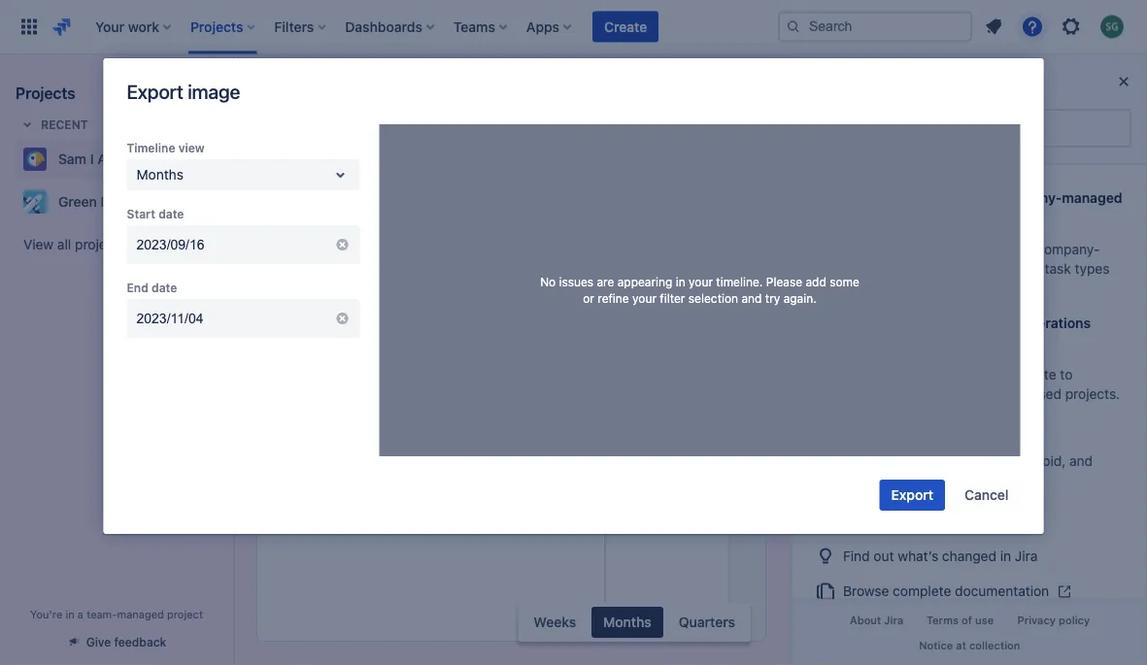 Task type: locate. For each thing, give the bounding box(es) containing it.
jira
[[845, 315, 870, 331], [1016, 548, 1038, 564], [885, 615, 904, 628]]

use down again.
[[816, 315, 842, 331]]

2 horizontal spatial managed
[[1063, 190, 1123, 206]]

jira inside use jira work management for operations project
[[845, 315, 870, 331]]

for left ios
[[939, 453, 957, 469]]

use for use jira work management for operations project
[[816, 315, 842, 331]]

management
[[911, 315, 996, 331]]

use for use the project management template to manage short-term and delivery-based projects.
[[816, 367, 841, 383]]

0 horizontal spatial a
[[78, 608, 84, 621]]

months
[[137, 167, 184, 183], [604, 615, 652, 631]]

for inside 'get the mobile app for ios and android, and start doing work on the go.'
[[939, 453, 957, 469]]

browse complete documentation link
[[809, 574, 1132, 611]]

jira inside button
[[885, 615, 904, 628]]

use inside use the project management template to manage short-term and delivery-based projects.
[[816, 367, 841, 383]]

0 horizontal spatial your
[[633, 292, 657, 306]]

managed
[[1063, 190, 1123, 206], [816, 261, 875, 277], [117, 608, 164, 621]]

0 vertical spatial create button
[[593, 11, 659, 42]]

1 vertical spatial or
[[583, 292, 595, 306]]

the inside use the project management template to manage short-term and delivery-based projects.
[[845, 367, 865, 383]]

0 horizontal spatial jira
[[845, 315, 870, 331]]

0 vertical spatial create
[[605, 18, 648, 35]]

cancel
[[965, 487, 1009, 503]]

project up give feedback button
[[167, 608, 203, 621]]

company- inside how to create workflows in company-managed projects?
[[997, 190, 1063, 206]]

i
[[90, 151, 94, 167]]

your
[[689, 275, 713, 289], [633, 292, 657, 306]]

1 horizontal spatial managed
[[816, 261, 875, 277]]

handled.
[[840, 280, 894, 296]]

managed up types
[[1063, 190, 1123, 206]]

in
[[981, 190, 993, 206], [1012, 242, 1023, 258], [676, 275, 686, 289], [1001, 548, 1012, 564], [66, 608, 75, 621]]

how to create workflows in company-managed projects?
[[816, 190, 1123, 225]]

weeks
[[534, 615, 577, 631]]

image
[[188, 80, 240, 103]]

in right workflows
[[981, 190, 993, 206]]

2 vertical spatial jira
[[885, 615, 904, 628]]

0 horizontal spatial export
[[127, 80, 183, 103]]

0 vertical spatial timeline
[[534, 122, 589, 138]]

1 vertical spatial for
[[939, 453, 957, 469]]

are up refine
[[597, 275, 615, 289]]

1 vertical spatial timeline
[[127, 141, 175, 155]]

your up selection
[[689, 275, 713, 289]]

1 vertical spatial date
[[152, 281, 177, 294]]

1 horizontal spatial column header
[[730, 264, 986, 310]]

0 horizontal spatial column header
[[226, 264, 482, 310]]

0 vertical spatial to
[[849, 190, 862, 206]]

column header down today 'button' at the top left
[[226, 264, 482, 310]]

timeline left forms
[[534, 122, 589, 138]]

in up filter
[[676, 275, 686, 289]]

project up "manage"
[[816, 335, 863, 351]]

use the project management template to manage short-term and delivery-based projects.
[[816, 367, 1121, 402]]

1 use from the top
[[816, 315, 842, 331]]

0 vertical spatial export
[[127, 80, 183, 103]]

0 vertical spatial clear image
[[335, 237, 350, 253]]

and inside use the project management template to manage short-term and delivery-based projects.
[[941, 386, 965, 402]]

1 horizontal spatial your
[[689, 275, 713, 289]]

project
[[816, 335, 863, 351], [869, 367, 913, 383], [167, 608, 203, 621]]

in for how to create workflows in company-managed projects?
[[981, 190, 993, 206]]

changed
[[943, 548, 997, 564]]

months inside button
[[604, 615, 652, 631]]

1 vertical spatial clear image
[[335, 311, 350, 327]]

timeline left view
[[127, 141, 175, 155]]

2 vertical spatial project
[[167, 608, 203, 621]]

0 vertical spatial project
[[816, 335, 863, 351]]

primary element
[[12, 0, 779, 54]]

0 vertical spatial managed
[[1063, 190, 1123, 206]]

jira up documentation
[[1016, 548, 1038, 564]]

timeline inside tab list
[[534, 122, 589, 138]]

what's
[[898, 548, 939, 564]]

browse
[[844, 584, 890, 600]]

view all projects
[[23, 237, 126, 253]]

create inside primary element
[[605, 18, 648, 35]]

about jira button
[[839, 609, 916, 634]]

row group
[[257, 263, 605, 311]]

0 horizontal spatial or
[[583, 292, 595, 306]]

0 horizontal spatial for
[[939, 453, 957, 469]]

jira right about
[[885, 615, 904, 628]]

projects
[[75, 237, 126, 253]]

export
[[127, 80, 183, 103], [892, 487, 934, 503]]

issues
[[559, 275, 594, 289]]

refine
[[598, 292, 630, 306]]

0 vertical spatial for
[[999, 315, 1018, 331]]

0 vertical spatial date
[[159, 207, 184, 221]]

jira left work
[[845, 315, 870, 331]]

months down timeline view
[[137, 167, 184, 183]]

create for bottom 'create' button
[[295, 322, 338, 338]]

doing
[[849, 473, 884, 489]]

feedback
[[114, 636, 166, 650]]

or for modify
[[930, 261, 943, 277]]

view
[[179, 141, 205, 155]]

0 horizontal spatial timeline
[[127, 141, 175, 155]]

1 horizontal spatial timeline
[[534, 122, 589, 138]]

work
[[873, 315, 907, 331]]

managed inside how to create workflows in company-managed projects?
[[1063, 190, 1123, 206]]

0 horizontal spatial are
[[597, 275, 615, 289]]

managed up feedback
[[117, 608, 164, 621]]

0 horizontal spatial months
[[137, 167, 184, 183]]

0 horizontal spatial create
[[295, 322, 338, 338]]

export up timeline view
[[127, 80, 183, 103]]

timeline
[[534, 122, 589, 138], [127, 141, 175, 155]]

column header down create,
[[730, 264, 986, 310]]

pages link
[[672, 113, 719, 148]]

0 vertical spatial use
[[816, 315, 842, 331]]

out
[[874, 548, 895, 564]]

view
[[23, 237, 54, 253]]

0 vertical spatial jira
[[845, 315, 870, 331]]

company- up used
[[997, 190, 1063, 206]]

1 vertical spatial export
[[892, 487, 934, 503]]

2 horizontal spatial project
[[869, 367, 913, 383]]

notice at collection
[[920, 639, 1021, 652]]

0 vertical spatial your
[[689, 275, 713, 289]]

1 horizontal spatial project
[[816, 335, 863, 351]]

1 vertical spatial company-
[[1037, 242, 1101, 258]]

are inside no issues are appearing in your timeline. please add some or refine your filter selection and try again.
[[597, 275, 615, 289]]

in inside create, edit the workflow used in a company- managed project, or modify the way task types are handled.
[[1012, 242, 1023, 258]]

1 column header from the left
[[226, 264, 482, 310]]

1 vertical spatial project
[[869, 367, 913, 383]]

1 vertical spatial create
[[295, 322, 338, 338]]

company- up 'task'
[[1037, 242, 1101, 258]]

17
[[857, 510, 871, 526]]

show 17 more articles button
[[809, 506, 969, 530]]

calendar link
[[449, 113, 515, 148]]

1 horizontal spatial export
[[892, 487, 934, 503]]

privacy policy
[[1018, 615, 1091, 628]]

issues
[[738, 122, 779, 138]]

1 clear image from the top
[[335, 237, 350, 253]]

export for export image
[[127, 80, 183, 103]]

date right end
[[152, 281, 177, 294]]

terms of use link
[[916, 609, 1006, 634]]

board link
[[341, 113, 387, 148]]

1 vertical spatial months
[[604, 615, 652, 631]]

months right weeks at bottom
[[604, 615, 652, 631]]

notice at collection link
[[908, 634, 1033, 658]]

start
[[127, 207, 155, 221]]

today button
[[257, 213, 318, 244]]

a left team-
[[78, 608, 84, 621]]

app
[[912, 453, 936, 469]]

clear image for 2023/11/04
[[335, 311, 350, 327]]

tab list
[[245, 113, 783, 148]]

2 horizontal spatial jira
[[1016, 548, 1038, 564]]

in for no issues are appearing in your timeline. please add some or refine your filter selection and try again.
[[676, 275, 686, 289]]

a
[[1026, 242, 1034, 258], [78, 608, 84, 621]]

to up projects? at top right
[[849, 190, 862, 206]]

sam i am
[[58, 151, 119, 167]]

the up "manage"
[[845, 367, 865, 383]]

for left operations
[[999, 315, 1018, 331]]

1 horizontal spatial create
[[605, 18, 648, 35]]

issues link
[[734, 113, 783, 148]]

a inside create, edit the workflow used in a company- managed project, or modify the way task types are handled.
[[1026, 242, 1034, 258]]

task
[[1046, 261, 1072, 277]]

to up based
[[1061, 367, 1073, 383]]

column header
[[226, 264, 482, 310], [730, 264, 986, 310]]

how
[[816, 190, 846, 206]]

all
[[57, 237, 71, 253]]

use
[[816, 315, 842, 331], [816, 367, 841, 383]]

2 column header from the left
[[730, 264, 986, 310]]

1 horizontal spatial are
[[816, 280, 836, 296]]

are
[[597, 275, 615, 289], [816, 280, 836, 296]]

sep grid
[[226, 263, 986, 641]]

forms
[[612, 122, 652, 138]]

recent
[[41, 118, 88, 131]]

in up way
[[1012, 242, 1023, 258]]

the
[[893, 242, 914, 258], [993, 261, 1014, 277], [845, 367, 865, 383], [843, 453, 863, 469], [941, 473, 962, 489]]

to
[[849, 190, 862, 206], [1061, 367, 1073, 383]]

export inside export button
[[892, 487, 934, 503]]

or down 'issues'
[[583, 292, 595, 306]]

show
[[818, 510, 854, 526]]

terms
[[927, 615, 959, 628]]

project up short-
[[869, 367, 913, 383]]

1 horizontal spatial a
[[1026, 242, 1034, 258]]

and down timeline.
[[742, 292, 762, 306]]

in up documentation
[[1001, 548, 1012, 564]]

1 vertical spatial to
[[1061, 367, 1073, 383]]

1 horizontal spatial jira
[[885, 615, 904, 628]]

in inside no issues are appearing in your timeline. please add some or refine your filter selection and try again.
[[676, 275, 686, 289]]

in inside how to create workflows in company-managed projects?
[[981, 190, 993, 206]]

project inside use the project management template to manage short-term and delivery-based projects.
[[869, 367, 913, 383]]

are left handled.
[[816, 280, 836, 296]]

pages
[[676, 122, 715, 138]]

managed down create,
[[816, 261, 875, 277]]

0 horizontal spatial to
[[849, 190, 862, 206]]

manage
[[816, 386, 866, 402]]

or inside create, edit the workflow used in a company- managed project, or modify the way task types are handled.
[[930, 261, 943, 277]]

clear image
[[335, 237, 350, 253], [335, 311, 350, 327]]

export up 'more'
[[892, 487, 934, 503]]

weeks button
[[522, 607, 588, 639]]

delivery-
[[968, 386, 1024, 402]]

find out what's changed in jira
[[844, 548, 1038, 564]]

1 horizontal spatial or
[[930, 261, 943, 277]]

a up way
[[1026, 242, 1034, 258]]

1 horizontal spatial months
[[604, 615, 652, 631]]

1 vertical spatial use
[[816, 367, 841, 383]]

2023/09/16
[[137, 237, 205, 252]]

use inside use jira work management for operations project
[[816, 315, 842, 331]]

2 clear image from the top
[[335, 311, 350, 327]]

for for app
[[939, 453, 957, 469]]

and
[[136, 194, 160, 210], [742, 292, 762, 306], [941, 386, 965, 402], [986, 453, 1010, 469], [1070, 453, 1094, 469]]

2 use from the top
[[816, 367, 841, 383]]

0 horizontal spatial managed
[[117, 608, 164, 621]]

use
[[976, 615, 995, 628]]

1 vertical spatial create button
[[264, 312, 598, 347]]

row
[[257, 311, 605, 350]]

end date
[[127, 281, 177, 294]]

about jira
[[850, 615, 904, 628]]

your down appearing
[[633, 292, 657, 306]]

or down the workflow at the top of the page
[[930, 261, 943, 277]]

1 horizontal spatial for
[[999, 315, 1018, 331]]

list link
[[403, 113, 434, 148]]

use up "manage"
[[816, 367, 841, 383]]

get the mobile app for ios and android, and start doing work on the go.
[[816, 453, 1094, 489]]

0 vertical spatial or
[[930, 261, 943, 277]]

forms link
[[608, 113, 656, 148]]

board
[[345, 122, 383, 138]]

or inside no issues are appearing in your timeline. please add some or refine your filter selection and try again.
[[583, 292, 595, 306]]

1 vertical spatial managed
[[816, 261, 875, 277]]

open image
[[329, 163, 352, 187]]

the up doing
[[843, 453, 863, 469]]

1 vertical spatial jira
[[1016, 548, 1038, 564]]

date for end date
[[152, 281, 177, 294]]

0 vertical spatial a
[[1026, 242, 1034, 258]]

and down management
[[941, 386, 965, 402]]

and inside no issues are appearing in your timeline. please add some or refine your filter selection and try again.
[[742, 292, 762, 306]]

1 horizontal spatial to
[[1061, 367, 1073, 383]]

the right on
[[941, 473, 962, 489]]

0 vertical spatial company-
[[997, 190, 1063, 206]]

date right start at the top of the page
[[159, 207, 184, 221]]

for inside use jira work management for operations project
[[999, 315, 1018, 331]]

project,
[[878, 261, 926, 277]]

row inside sep grid
[[257, 311, 605, 350]]

2023/11/04
[[137, 311, 204, 326]]



Task type: describe. For each thing, give the bounding box(es) containing it.
timeline for timeline
[[534, 122, 589, 138]]

workflow
[[917, 242, 974, 258]]

projects?
[[816, 209, 877, 225]]

the up project,
[[893, 242, 914, 258]]

eggs
[[101, 194, 133, 210]]

row group inside sep grid
[[257, 263, 605, 311]]

team-
[[87, 608, 117, 621]]

calendar
[[453, 122, 511, 138]]

types
[[1076, 261, 1110, 277]]

try
[[766, 292, 781, 306]]

on
[[922, 473, 938, 489]]

go.
[[965, 473, 985, 489]]

create for 'create' button inside primary element
[[605, 18, 648, 35]]

view all projects link
[[16, 227, 218, 262]]

tab list containing timeline
[[245, 113, 783, 148]]

export image
[[127, 80, 240, 103]]

you're in a team-managed project
[[30, 608, 203, 621]]

based
[[1024, 386, 1062, 402]]

Search timeline text field
[[259, 172, 406, 199]]

green eggs and ham
[[58, 194, 193, 210]]

ios
[[961, 453, 983, 469]]

in for find out what's changed in jira
[[1001, 548, 1012, 564]]

list
[[406, 122, 430, 138]]

create button inside primary element
[[593, 11, 659, 42]]

collection
[[970, 639, 1021, 652]]

term
[[909, 386, 938, 402]]

jira for use jira work management for operations project
[[845, 315, 870, 331]]

create
[[866, 190, 907, 206]]

about
[[850, 615, 882, 628]]

or for refine
[[583, 292, 595, 306]]

to inside use the project management template to manage short-term and delivery-based projects.
[[1061, 367, 1073, 383]]

create,
[[816, 242, 862, 258]]

timeline view
[[127, 141, 205, 155]]

today
[[268, 220, 307, 236]]

jira image
[[51, 15, 74, 38]]

company- inside create, edit the workflow used in a company- managed project, or modify the way task types are handled.
[[1037, 242, 1101, 258]]

no
[[541, 275, 556, 289]]

1 vertical spatial your
[[633, 292, 657, 306]]

give
[[86, 636, 111, 650]]

work
[[888, 473, 918, 489]]

selection
[[689, 292, 739, 306]]

projects
[[16, 84, 75, 103]]

and left ham at the top of the page
[[136, 194, 160, 210]]

2 vertical spatial managed
[[117, 608, 164, 621]]

create banner
[[0, 0, 1148, 54]]

edit
[[866, 242, 890, 258]]

template
[[1002, 367, 1057, 383]]

give feedback
[[86, 636, 166, 650]]

privacy
[[1018, 615, 1056, 628]]

are inside create, edit the workflow used in a company- managed project, or modify the way task types are handled.
[[816, 280, 836, 296]]

date for start date
[[159, 207, 184, 221]]

start
[[816, 473, 845, 489]]

start date
[[127, 207, 184, 221]]

project inside use jira work management for operations project
[[816, 335, 863, 351]]

green eggs and ham link
[[16, 183, 210, 222]]

Search help articles field
[[838, 111, 1123, 146]]

android,
[[1013, 453, 1066, 469]]

at
[[957, 639, 967, 652]]

modify
[[947, 261, 990, 277]]

cancel button
[[954, 480, 1021, 511]]

way
[[1017, 261, 1042, 277]]

policy
[[1059, 615, 1091, 628]]

no issues are appearing in your timeline. please add some or refine your filter selection and try again.
[[541, 275, 860, 306]]

management
[[916, 367, 998, 383]]

and right android, in the bottom of the page
[[1070, 453, 1094, 469]]

search image
[[786, 19, 802, 35]]

add
[[806, 275, 827, 289]]

export button
[[880, 480, 946, 511]]

notice
[[920, 639, 954, 652]]

jira for about jira
[[885, 615, 904, 628]]

0 horizontal spatial project
[[167, 608, 203, 621]]

timeline.
[[717, 275, 763, 289]]

0 vertical spatial months
[[137, 167, 184, 183]]

sep
[[595, 280, 617, 294]]

the down used
[[993, 261, 1014, 277]]

projects.
[[1066, 386, 1121, 402]]

months button
[[592, 607, 664, 639]]

create, edit the workflow used in a company- managed project, or modify the way task types are handled.
[[816, 242, 1110, 296]]

clear image for 2023/09/16
[[335, 237, 350, 253]]

sam
[[58, 151, 87, 167]]

export for export
[[892, 487, 934, 503]]

workflows
[[911, 190, 978, 206]]

jira image
[[51, 15, 74, 38]]

short-
[[870, 386, 909, 402]]

some
[[830, 275, 860, 289]]

show 17 more articles
[[818, 510, 959, 526]]

managed inside create, edit the workflow used in a company- managed project, or modify the way task types are handled.
[[816, 261, 875, 277]]

please
[[767, 275, 803, 289]]

get
[[816, 453, 839, 469]]

articles
[[911, 510, 959, 526]]

in right you're
[[66, 608, 75, 621]]

close image
[[1113, 70, 1136, 93]]

collapse recent projects image
[[16, 113, 39, 136]]

terms of use
[[927, 615, 995, 628]]

used
[[977, 242, 1008, 258]]

to inside how to create workflows in company-managed projects?
[[849, 190, 862, 206]]

for for management
[[999, 315, 1018, 331]]

documentation
[[956, 584, 1050, 600]]

and right ios
[[986, 453, 1010, 469]]

1 vertical spatial a
[[78, 608, 84, 621]]

sam i am link
[[16, 140, 210, 179]]

browse complete documentation
[[844, 584, 1050, 600]]

of
[[962, 615, 973, 628]]

timeline for timeline view
[[127, 141, 175, 155]]

privacy policy link
[[1006, 609, 1102, 634]]

again.
[[784, 292, 817, 306]]

quarters button
[[668, 607, 747, 639]]

Search field
[[779, 11, 973, 42]]

green
[[58, 194, 97, 210]]

ham
[[164, 194, 193, 210]]



Task type: vqa. For each thing, say whether or not it's contained in the screenshot.
projects.
yes



